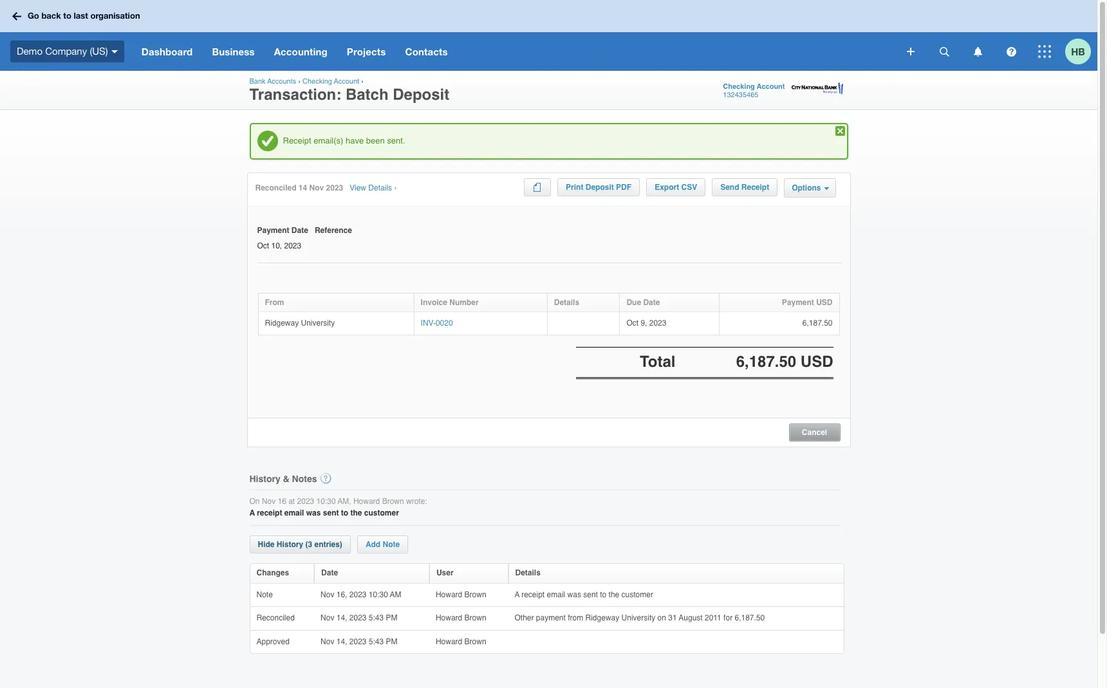 Task type: locate. For each thing, give the bounding box(es) containing it.
14,
[[337, 614, 347, 623], [337, 637, 347, 646]]

0 vertical spatial oct
[[257, 241, 269, 250]]

2 5:43 from the top
[[369, 637, 384, 646]]

email up payment
[[547, 590, 566, 599]]

bank
[[250, 77, 266, 86]]

1 vertical spatial sent
[[584, 590, 598, 599]]

date left reference
[[292, 226, 308, 235]]

6,187.50
[[803, 319, 833, 328], [735, 614, 765, 623]]

1 vertical spatial reconciled
[[257, 614, 297, 623]]

6,187.50 right for
[[735, 614, 765, 623]]

0 horizontal spatial deposit
[[393, 86, 450, 104]]

go back to last organisation
[[28, 10, 140, 21]]

0 vertical spatial 14,
[[337, 614, 347, 623]]

oct 9, 2023
[[627, 319, 667, 328]]

1 horizontal spatial the
[[609, 590, 620, 599]]

› right "accounts"
[[298, 77, 301, 86]]

1 nov 14, 2023 5:43 pm from the top
[[321, 614, 400, 623]]

1 vertical spatial date
[[644, 298, 660, 307]]

send
[[721, 183, 740, 192]]

oct left 10,
[[257, 241, 269, 250]]

deposit inside print deposit pdf link
[[586, 183, 614, 192]]

deposit
[[393, 86, 450, 104], [586, 183, 614, 192]]

0 horizontal spatial note
[[257, 590, 275, 599]]

10:30
[[317, 497, 336, 506], [369, 590, 388, 599]]

pm
[[386, 614, 398, 623], [386, 637, 398, 646]]

on
[[250, 497, 260, 506]]

1 vertical spatial payment
[[782, 298, 815, 307]]

0020
[[436, 319, 453, 328]]

date right due
[[644, 298, 660, 307]]

account inside checking account 132435465
[[757, 82, 785, 91]]

was up (3
[[306, 509, 321, 518]]

0 vertical spatial payment
[[257, 226, 289, 235]]

brown
[[382, 497, 404, 506], [465, 590, 487, 599], [465, 614, 487, 623], [465, 637, 487, 646]]

0 vertical spatial deposit
[[393, 86, 450, 104]]

pm for reconciled
[[386, 614, 398, 623]]

accounting
[[274, 46, 328, 57]]

reference
[[315, 226, 352, 235]]

reconciled
[[255, 184, 297, 193], [257, 614, 297, 623]]

1 howard brown from the top
[[436, 590, 489, 599]]

1 horizontal spatial date
[[321, 569, 338, 578]]

1 vertical spatial 10:30
[[369, 590, 388, 599]]

0 vertical spatial date
[[292, 226, 308, 235]]

0 vertical spatial note
[[383, 540, 400, 549]]

1 horizontal spatial checking
[[723, 82, 755, 91]]

deposit left pdf
[[586, 183, 614, 192]]

0 horizontal spatial customer
[[364, 509, 399, 518]]

the down am,
[[351, 509, 362, 518]]

reconciled for reconciled 14 nov 2023 view details ›
[[255, 184, 297, 193]]

note right add
[[383, 540, 400, 549]]

at
[[289, 497, 295, 506]]

a down on
[[250, 509, 255, 518]]

have
[[346, 136, 364, 146]]

nov left 16
[[262, 497, 276, 506]]

1 vertical spatial the
[[609, 590, 620, 599]]

1 vertical spatial ridgeway
[[586, 614, 620, 623]]

a inside on nov 16 at 2023 10:30 am, howard brown wrote: a receipt email was sent to the customer
[[250, 509, 255, 518]]

on
[[658, 614, 666, 623]]

2 pm from the top
[[386, 637, 398, 646]]

0 horizontal spatial receipt
[[257, 509, 282, 518]]

history left &
[[250, 474, 281, 484]]

been
[[366, 136, 385, 146]]

to up other payment from ridgeway university on 31 august 2011 for 6,187.50
[[600, 590, 607, 599]]

0 horizontal spatial email
[[284, 509, 304, 518]]

0 horizontal spatial ›
[[298, 77, 301, 86]]

back
[[41, 10, 61, 21]]

oct left 9, in the top of the page
[[627, 319, 639, 328]]

brown for reconciled
[[465, 614, 487, 623]]

howard for note
[[436, 590, 463, 599]]

0 vertical spatial howard brown
[[436, 590, 489, 599]]

2 howard brown from the top
[[436, 614, 489, 623]]

2 14, from the top
[[337, 637, 347, 646]]

from
[[265, 298, 284, 307]]

print
[[566, 183, 584, 192]]

0 horizontal spatial checking
[[303, 77, 332, 86]]

batch
[[346, 86, 389, 104]]

›
[[298, 77, 301, 86], [361, 77, 364, 86], [394, 184, 397, 193]]

add note
[[366, 540, 400, 549]]

ridgeway right the from
[[586, 614, 620, 623]]

reconciled 14 nov 2023 view details ›
[[255, 184, 397, 193]]

receipt right send
[[742, 183, 770, 192]]

print deposit pdf
[[566, 183, 632, 192]]

1 14, from the top
[[337, 614, 347, 623]]

0 vertical spatial pm
[[386, 614, 398, 623]]

0 vertical spatial nov 14, 2023 5:43 pm
[[321, 614, 400, 623]]

to down am,
[[341, 509, 348, 518]]

0 horizontal spatial receipt
[[283, 136, 311, 146]]

sent down am,
[[323, 509, 339, 518]]

details
[[369, 184, 392, 193], [554, 298, 580, 307], [516, 569, 541, 578]]

howard brown for other payment from ridgeway university on 31 august 2011 for 6,187.50
[[436, 614, 489, 623]]

0 vertical spatial 5:43
[[369, 614, 384, 623]]

1 5:43 from the top
[[369, 614, 384, 623]]

1 horizontal spatial deposit
[[586, 183, 614, 192]]

0 horizontal spatial details
[[369, 184, 392, 193]]

sent inside on nov 16 at 2023 10:30 am, howard brown wrote: a receipt email was sent to the customer
[[323, 509, 339, 518]]

1 vertical spatial receipt
[[742, 183, 770, 192]]

1 vertical spatial note
[[257, 590, 275, 599]]

1 vertical spatial details
[[554, 298, 580, 307]]

› down projects on the left top
[[361, 77, 364, 86]]

receipt down 16
[[257, 509, 282, 518]]

date up 16,
[[321, 569, 338, 578]]

1 horizontal spatial to
[[341, 509, 348, 518]]

bank accounts link
[[250, 77, 296, 86]]

navigation
[[132, 32, 898, 71]]

date for payment date oct 10, 2023
[[292, 226, 308, 235]]

1 vertical spatial deposit
[[586, 183, 614, 192]]

0 vertical spatial customer
[[364, 509, 399, 518]]

1 vertical spatial receipt
[[522, 590, 545, 599]]

checking
[[303, 77, 332, 86], [723, 82, 755, 91]]

the inside on nov 16 at 2023 10:30 am, howard brown wrote: a receipt email was sent to the customer
[[351, 509, 362, 518]]

am
[[390, 590, 402, 599]]

account inside the bank accounts › checking account › transaction:                batch deposit
[[334, 77, 359, 86]]

1 vertical spatial howard brown
[[436, 614, 489, 623]]

deposit down contacts
[[393, 86, 450, 104]]

history
[[250, 474, 281, 484], [277, 540, 303, 549]]

0 vertical spatial the
[[351, 509, 362, 518]]

sent
[[323, 509, 339, 518], [584, 590, 598, 599]]

2 vertical spatial to
[[600, 590, 607, 599]]

2 horizontal spatial details
[[554, 298, 580, 307]]

payment inside payment date oct 10, 2023
[[257, 226, 289, 235]]

the
[[351, 509, 362, 518], [609, 590, 620, 599]]

0 horizontal spatial ridgeway
[[265, 319, 299, 328]]

1 horizontal spatial note
[[383, 540, 400, 549]]

3 howard brown from the top
[[436, 637, 489, 646]]

0 horizontal spatial 10:30
[[317, 497, 336, 506]]

1 vertical spatial university
[[622, 614, 656, 623]]

a up other
[[515, 590, 520, 599]]

reconciled up approved
[[257, 614, 297, 623]]

0 vertical spatial history
[[250, 474, 281, 484]]

ridgeway
[[265, 319, 299, 328], [586, 614, 620, 623]]

to
[[63, 10, 71, 21], [341, 509, 348, 518], [600, 590, 607, 599]]

10:30 left am,
[[317, 497, 336, 506]]

0 horizontal spatial sent
[[323, 509, 339, 518]]

nov down nov 16, 2023 10:30 am
[[321, 614, 335, 623]]

nov
[[309, 184, 324, 193], [262, 497, 276, 506], [321, 590, 335, 599], [321, 614, 335, 623], [321, 637, 335, 646]]

pdf
[[616, 183, 632, 192]]

1 horizontal spatial customer
[[622, 590, 654, 599]]

0 vertical spatial 10:30
[[317, 497, 336, 506]]

navigation containing dashboard
[[132, 32, 898, 71]]

receipt
[[283, 136, 311, 146], [742, 183, 770, 192]]

date inside payment date oct 10, 2023
[[292, 226, 308, 235]]

customer up other payment from ridgeway university on 31 august 2011 for 6,187.50
[[622, 590, 654, 599]]

6,187.50 down usd
[[803, 319, 833, 328]]

14, for reconciled
[[337, 614, 347, 623]]

0 horizontal spatial oct
[[257, 241, 269, 250]]

checking inside checking account 132435465
[[723, 82, 755, 91]]

0 horizontal spatial was
[[306, 509, 321, 518]]

nov 14, 2023 5:43 pm for reconciled
[[321, 614, 400, 623]]

the up other payment from ridgeway university on 31 august 2011 for 6,187.50
[[609, 590, 620, 599]]

payment left usd
[[782, 298, 815, 307]]

10:30 left am
[[369, 590, 388, 599]]

oct
[[257, 241, 269, 250], [627, 319, 639, 328]]

0 horizontal spatial payment
[[257, 226, 289, 235]]

1 vertical spatial email
[[547, 590, 566, 599]]

1 horizontal spatial details
[[516, 569, 541, 578]]

sent up the from
[[584, 590, 598, 599]]

2023 inside on nov 16 at 2023 10:30 am, howard brown wrote: a receipt email was sent to the customer
[[297, 497, 314, 506]]

0 vertical spatial was
[[306, 509, 321, 518]]

0 vertical spatial university
[[301, 319, 335, 328]]

add
[[366, 540, 381, 549]]

0 vertical spatial email
[[284, 509, 304, 518]]

payment up 10,
[[257, 226, 289, 235]]

date
[[292, 226, 308, 235], [644, 298, 660, 307], [321, 569, 338, 578]]

1 horizontal spatial university
[[622, 614, 656, 623]]

oct inside payment date oct 10, 2023
[[257, 241, 269, 250]]

0 vertical spatial reconciled
[[255, 184, 297, 193]]

account
[[334, 77, 359, 86], [757, 82, 785, 91]]

1 vertical spatial a
[[515, 590, 520, 599]]

2 horizontal spatial ›
[[394, 184, 397, 193]]

1 horizontal spatial was
[[568, 590, 581, 599]]

1 horizontal spatial 6,187.50
[[803, 319, 833, 328]]

history inside "link"
[[277, 540, 303, 549]]

0 horizontal spatial to
[[63, 10, 71, 21]]

payment
[[257, 226, 289, 235], [782, 298, 815, 307]]

svg image
[[12, 12, 21, 20], [1039, 45, 1052, 58], [974, 47, 982, 56], [1007, 47, 1017, 56], [907, 48, 915, 55], [111, 50, 118, 53]]

1 vertical spatial 6,187.50
[[735, 614, 765, 623]]

0 vertical spatial a
[[250, 509, 255, 518]]

payment for payment usd
[[782, 298, 815, 307]]

1 pm from the top
[[386, 614, 398, 623]]

was up the from
[[568, 590, 581, 599]]

inv-0020
[[421, 319, 453, 328]]

date for due date
[[644, 298, 660, 307]]

reconciled left '14'
[[255, 184, 297, 193]]

export csv link
[[647, 178, 706, 196]]

5:43 for reconciled
[[369, 614, 384, 623]]

5:43 for approved
[[369, 637, 384, 646]]

1 horizontal spatial receipt
[[742, 183, 770, 192]]

2 vertical spatial details
[[516, 569, 541, 578]]

demo company (us) button
[[0, 32, 132, 71]]

customer
[[364, 509, 399, 518], [622, 590, 654, 599]]

ridgeway down from
[[265, 319, 299, 328]]

1 horizontal spatial payment
[[782, 298, 815, 307]]

0 horizontal spatial date
[[292, 226, 308, 235]]

receipt up other
[[522, 590, 545, 599]]

1 vertical spatial history
[[277, 540, 303, 549]]

cancel
[[802, 428, 828, 437]]

customer up add note
[[364, 509, 399, 518]]

email
[[284, 509, 304, 518], [547, 590, 566, 599]]

1 horizontal spatial 10:30
[[369, 590, 388, 599]]

wrote:
[[406, 497, 427, 506]]

banner
[[0, 0, 1098, 71]]

1 vertical spatial 14,
[[337, 637, 347, 646]]

1 vertical spatial was
[[568, 590, 581, 599]]

2 nov 14, 2023 5:43 pm from the top
[[321, 637, 400, 646]]

0 vertical spatial to
[[63, 10, 71, 21]]

note
[[383, 540, 400, 549], [257, 590, 275, 599]]

nov right approved
[[321, 637, 335, 646]]

hb
[[1072, 45, 1086, 57]]

1 vertical spatial customer
[[622, 590, 654, 599]]

history left (3
[[277, 540, 303, 549]]

1 horizontal spatial account
[[757, 82, 785, 91]]

1 vertical spatial oct
[[627, 319, 639, 328]]

16
[[278, 497, 286, 506]]

nov left 16,
[[321, 590, 335, 599]]

invoice
[[421, 298, 448, 307]]

0 horizontal spatial the
[[351, 509, 362, 518]]

note down changes
[[257, 590, 275, 599]]

› right the "view"
[[394, 184, 397, 193]]

accounts
[[267, 77, 296, 86]]

email down at on the left bottom of the page
[[284, 509, 304, 518]]

0 horizontal spatial account
[[334, 77, 359, 86]]

2 vertical spatial howard brown
[[436, 637, 489, 646]]

to left last
[[63, 10, 71, 21]]

0 vertical spatial sent
[[323, 509, 339, 518]]

1 vertical spatial nov 14, 2023 5:43 pm
[[321, 637, 400, 646]]

14, for approved
[[337, 637, 347, 646]]

was inside on nov 16 at 2023 10:30 am, howard brown wrote: a receipt email was sent to the customer
[[306, 509, 321, 518]]

1 vertical spatial pm
[[386, 637, 398, 646]]

1 vertical spatial 5:43
[[369, 637, 384, 646]]

pm for approved
[[386, 637, 398, 646]]

receipt left email(s)
[[283, 136, 311, 146]]

nov 14, 2023 5:43 pm for approved
[[321, 637, 400, 646]]

0 horizontal spatial a
[[250, 509, 255, 518]]

svg image inside demo company (us) popup button
[[111, 50, 118, 53]]



Task type: describe. For each thing, give the bounding box(es) containing it.
0 vertical spatial 6,187.50
[[803, 319, 833, 328]]

1 horizontal spatial ridgeway
[[586, 614, 620, 623]]

approved
[[257, 637, 292, 646]]

view details › link
[[350, 184, 397, 194]]

hb button
[[1066, 32, 1098, 71]]

brown inside on nov 16 at 2023 10:30 am, howard brown wrote: a receipt email was sent to the customer
[[382, 497, 404, 506]]

business button
[[202, 32, 264, 71]]

due
[[627, 298, 641, 307]]

ridgeway university
[[265, 319, 335, 328]]

projects button
[[337, 32, 396, 71]]

brown for approved
[[465, 637, 487, 646]]

august
[[679, 614, 703, 623]]

user
[[437, 569, 454, 578]]

nov for note
[[321, 590, 335, 599]]

1 horizontal spatial oct
[[627, 319, 639, 328]]

howard for approved
[[436, 637, 463, 646]]

demo
[[17, 46, 43, 57]]

2 vertical spatial date
[[321, 569, 338, 578]]

am,
[[338, 497, 351, 506]]

total
[[640, 353, 676, 371]]

2011
[[705, 614, 722, 623]]

view
[[350, 184, 366, 193]]

&
[[283, 474, 290, 484]]

receipt inside on nov 16 at 2023 10:30 am, howard brown wrote: a receipt email was sent to the customer
[[257, 509, 282, 518]]

contacts button
[[396, 32, 458, 71]]

checking account 132435465
[[723, 82, 785, 99]]

howard inside on nov 16 at 2023 10:30 am, howard brown wrote: a receipt email was sent to the customer
[[354, 497, 380, 506]]

10:30 inside on nov 16 at 2023 10:30 am, howard brown wrote: a receipt email was sent to the customer
[[317, 497, 336, 506]]

0 vertical spatial ridgeway
[[265, 319, 299, 328]]

on nov 16 at 2023 10:30 am, howard brown wrote: a receipt email was sent to the customer
[[250, 497, 427, 518]]

send receipt link
[[712, 178, 778, 196]]

0 horizontal spatial university
[[301, 319, 335, 328]]

2 horizontal spatial to
[[600, 590, 607, 599]]

bank accounts › checking account › transaction:                batch deposit
[[250, 77, 450, 104]]

inv-0020 link
[[421, 319, 453, 328]]

company
[[45, 46, 87, 57]]

checking account link
[[303, 77, 359, 86]]

nov right '14'
[[309, 184, 324, 193]]

last
[[74, 10, 88, 21]]

export
[[655, 183, 679, 192]]

1 horizontal spatial ›
[[361, 77, 364, 86]]

dashboard
[[141, 46, 193, 57]]

132435465
[[723, 91, 759, 99]]

16,
[[337, 590, 347, 599]]

payment date oct 10, 2023
[[257, 226, 308, 250]]

print deposit pdf link
[[558, 178, 640, 196]]

31
[[669, 614, 677, 623]]

payment
[[536, 614, 566, 623]]

send receipt
[[721, 183, 770, 192]]

options
[[792, 184, 821, 193]]

hide
[[258, 540, 275, 549]]

0 vertical spatial receipt
[[283, 136, 311, 146]]

sent.
[[387, 136, 405, 146]]

1 horizontal spatial email
[[547, 590, 566, 599]]

howard brown for a receipt email was sent to the customer
[[436, 590, 489, 599]]

1 horizontal spatial a
[[515, 590, 520, 599]]

deposit inside the bank accounts › checking account › transaction:                batch deposit
[[393, 86, 450, 104]]

demo company (us)
[[17, 46, 108, 57]]

other payment from ridgeway university on 31 august 2011 for 6,187.50
[[515, 614, 767, 623]]

accounting button
[[264, 32, 337, 71]]

10,
[[271, 241, 282, 250]]

receipt email(s) have been sent.
[[283, 136, 405, 146]]

add note link
[[357, 536, 408, 554]]

0 horizontal spatial 6,187.50
[[735, 614, 765, 623]]

navigation inside banner
[[132, 32, 898, 71]]

cancel link
[[790, 425, 840, 437]]

invoice number
[[421, 298, 479, 307]]

history & notes
[[250, 474, 317, 484]]

6,187.50 usd
[[737, 353, 834, 371]]

csv
[[682, 183, 698, 192]]

notes
[[292, 474, 317, 484]]

svg image inside go back to last organisation link
[[12, 12, 21, 20]]

2023 inside payment date oct 10, 2023
[[284, 241, 302, 250]]

projects
[[347, 46, 386, 57]]

organisation
[[90, 10, 140, 21]]

howard for reconciled
[[436, 614, 463, 623]]

svg image
[[940, 47, 950, 56]]

(us)
[[90, 46, 108, 57]]

go back to last organisation link
[[8, 5, 148, 28]]

inv-
[[421, 319, 436, 328]]

reconciled for reconciled
[[257, 614, 297, 623]]

entries)
[[315, 540, 343, 549]]

to inside on nov 16 at 2023 10:30 am, howard brown wrote: a receipt email was sent to the customer
[[341, 509, 348, 518]]

hide history (3 entries) link
[[250, 536, 351, 554]]

contacts
[[405, 46, 448, 57]]

banner containing hb
[[0, 0, 1098, 71]]

1 horizontal spatial receipt
[[522, 590, 545, 599]]

other
[[515, 614, 534, 623]]

export csv
[[655, 183, 698, 192]]

customer inside on nov 16 at 2023 10:30 am, howard brown wrote: a receipt email was sent to the customer
[[364, 509, 399, 518]]

nov 16, 2023 10:30 am
[[321, 590, 404, 599]]

receipt inside send receipt link
[[742, 183, 770, 192]]

(3
[[306, 540, 312, 549]]

a receipt email was sent to the customer
[[515, 590, 656, 599]]

due date
[[627, 298, 660, 307]]

usd
[[817, 298, 833, 307]]

dashboard link
[[132, 32, 202, 71]]

go
[[28, 10, 39, 21]]

hide history (3 entries)
[[258, 540, 343, 549]]

payment for payment date oct 10, 2023
[[257, 226, 289, 235]]

0 vertical spatial details
[[369, 184, 392, 193]]

brown for note
[[465, 590, 487, 599]]

transaction:
[[250, 86, 341, 104]]

nov for reconciled
[[321, 614, 335, 623]]

checking inside the bank accounts › checking account › transaction:                batch deposit
[[303, 77, 332, 86]]

nov inside on nov 16 at 2023 10:30 am, howard brown wrote: a receipt email was sent to the customer
[[262, 497, 276, 506]]

payment usd
[[782, 298, 833, 307]]

changes
[[257, 569, 289, 578]]

number
[[450, 298, 479, 307]]

email inside on nov 16 at 2023 10:30 am, howard brown wrote: a receipt email was sent to the customer
[[284, 509, 304, 518]]

from
[[568, 614, 584, 623]]

nov for approved
[[321, 637, 335, 646]]

business
[[212, 46, 255, 57]]



Task type: vqa. For each thing, say whether or not it's contained in the screenshot.
SEARCH FOR A CONTACT field
no



